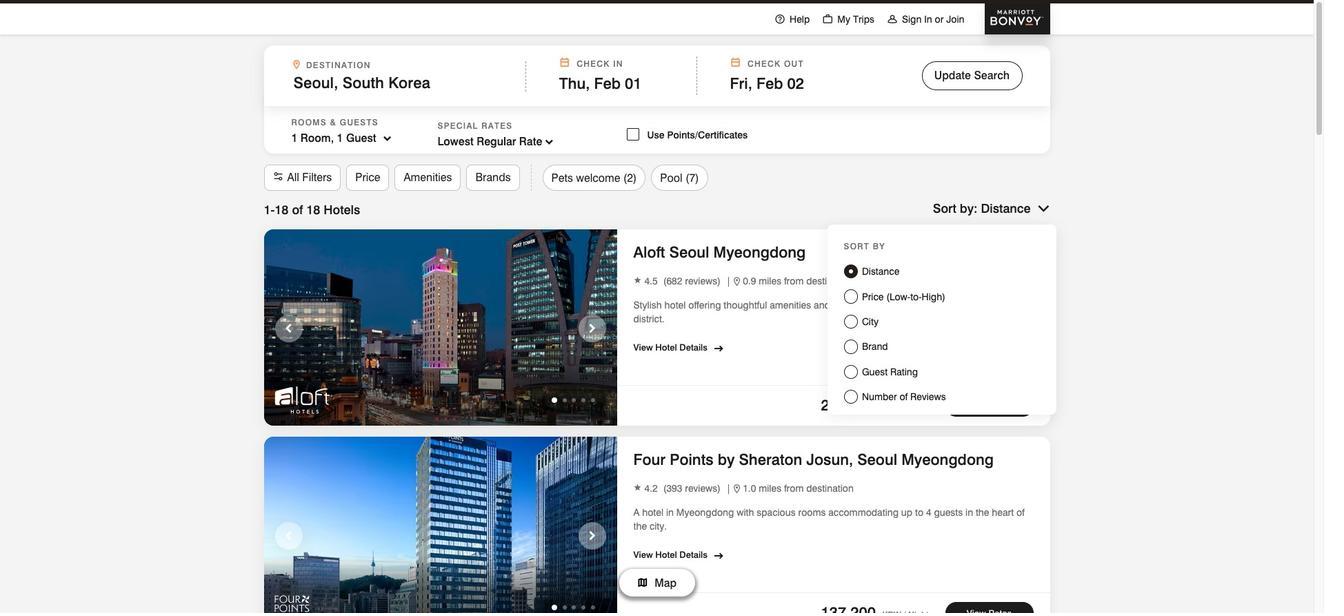Task type: locate. For each thing, give the bounding box(es) containing it.
hotel for aloft
[[655, 342, 677, 353]]

of
[[292, 203, 303, 217], [900, 392, 908, 403], [1017, 507, 1025, 518]]

2 view hotel details from the top
[[634, 550, 708, 561]]

distance right :
[[981, 201, 1031, 216]]

chic
[[833, 300, 851, 311]]

1 vertical spatial view hotel details button
[[634, 544, 712, 562]]

price for price
[[355, 171, 380, 184]]

rooms
[[798, 507, 826, 518]]

1 vertical spatial sort
[[844, 241, 870, 252]]

by up xs icon
[[718, 451, 735, 469]]

0 horizontal spatial seoul
[[669, 243, 709, 261]]

0 vertical spatial the
[[976, 507, 989, 518]]

0 vertical spatial hotel
[[655, 342, 677, 353]]

destination down josun,
[[807, 484, 854, 495]]

my
[[838, 13, 851, 24]]

0 vertical spatial reviews
[[685, 276, 718, 287]]

0.9
[[743, 276, 756, 287]]

thin image inside help link
[[775, 13, 786, 24]]

sort up chic
[[844, 241, 870, 252]]

2 | from the top
[[726, 484, 731, 495]]

myeongdong right seoul's on the right of page
[[975, 300, 1033, 311]]

0 vertical spatial view hotel details
[[634, 342, 708, 353]]

2 thin image from the left
[[822, 13, 833, 24]]

by
[[960, 201, 974, 216], [873, 241, 886, 252], [718, 451, 735, 469]]

destination up and
[[807, 276, 854, 287]]

1 exterior image from the top
[[264, 230, 617, 428]]

1 horizontal spatial by
[[873, 241, 886, 252]]

search
[[974, 69, 1010, 82]]

0 vertical spatial exterior image
[[264, 230, 617, 428]]

0 vertical spatial of
[[292, 203, 303, 217]]

0 vertical spatial )
[[718, 276, 721, 287]]

( for aloft
[[663, 276, 667, 287]]

2 horizontal spatial by
[[960, 201, 974, 216]]

18
[[275, 203, 289, 217], [306, 203, 320, 217]]

1 horizontal spatial distance
[[981, 201, 1031, 216]]

1 vertical spatial miles
[[759, 484, 782, 495]]

view hotel details button for points
[[634, 544, 712, 562]]

in right guests
[[966, 507, 973, 518]]

thin image
[[775, 13, 786, 24], [822, 13, 833, 24]]

2 vertical spatial of
[[1017, 507, 1025, 518]]

4.2
[[645, 483, 658, 495]]

1 thin image from the left
[[775, 13, 786, 24]]

1 horizontal spatial thin image
[[822, 13, 833, 24]]

destination for by
[[807, 484, 854, 495]]

sort for sort by :
[[933, 201, 957, 216]]

seoul right josun,
[[858, 451, 897, 469]]

1 vertical spatial details
[[680, 550, 708, 561]]

2 view hotel details button from the top
[[634, 544, 712, 562]]

stylish hotel offering thoughtful amenities and chic accommodations in seoul's myeongdong district.
[[634, 300, 1033, 325]]

hotel for four
[[642, 507, 664, 518]]

rooms
[[291, 117, 327, 127]]

&
[[330, 117, 337, 127]]

and
[[814, 300, 830, 311]]

1 vertical spatial )
[[718, 483, 721, 495]]

1 - 18 of 18 hotels
[[264, 203, 360, 217]]

rates
[[482, 121, 513, 131]]

| left xs image
[[726, 276, 731, 287]]

reviews up offering
[[685, 276, 718, 287]]

1 view hotel details button from the top
[[634, 337, 712, 355]]

1 vertical spatial hotel
[[642, 507, 664, 518]]

seoul's
[[941, 300, 972, 311]]

view hotel details
[[634, 342, 708, 353], [634, 550, 708, 561]]

1 horizontal spatial hotel
[[665, 300, 686, 311]]

( for four
[[663, 483, 667, 495]]

guest rating menu
[[844, 365, 1040, 379]]

1 vertical spatial distance
[[862, 266, 900, 277]]

1 hotel from the top
[[655, 342, 677, 353]]

2 ) from the top
[[718, 483, 721, 495]]

0 vertical spatial previous image
[[280, 319, 297, 339]]

1 ) from the top
[[718, 276, 721, 287]]

by inside button
[[718, 451, 735, 469]]

of right heart
[[1017, 507, 1025, 518]]

price inside button
[[355, 171, 380, 184]]

0 horizontal spatial by
[[718, 451, 735, 469]]

1 details from the top
[[680, 342, 708, 353]]

amenities button
[[395, 165, 461, 191]]

1 vertical spatial reviews
[[685, 483, 718, 495]]

hotel down district. at the bottom of page
[[655, 342, 677, 353]]

1 vertical spatial exterior image
[[264, 437, 617, 614]]

1 previous image from the top
[[280, 319, 297, 339]]

by up price (low-to-high)
[[873, 241, 886, 252]]

0 horizontal spatial distance
[[862, 266, 900, 277]]

view
[[634, 342, 653, 353], [634, 550, 653, 561]]

thoughtful
[[724, 300, 767, 311]]

0 vertical spatial details
[[680, 342, 708, 353]]

2 ( from the top
[[663, 483, 667, 495]]

2 miles from the top
[[759, 484, 782, 495]]

2 hotel from the top
[[655, 550, 677, 561]]

0 vertical spatial distance
[[981, 201, 1031, 216]]

pets welcome                 (2)
[[552, 172, 637, 185]]

help link
[[768, 0, 816, 36]]

2 details from the top
[[680, 550, 708, 561]]

1 vertical spatial (
[[663, 483, 667, 495]]

1 from from the top
[[784, 276, 804, 287]]

in
[[924, 13, 932, 24]]

all
[[287, 171, 299, 184]]

) left xs image
[[718, 276, 721, 287]]

sort by
[[844, 241, 886, 252]]

0 horizontal spatial in
[[666, 507, 674, 518]]

sign in or join
[[902, 13, 965, 24]]

hotel inside stylish hotel offering thoughtful amenities and chic accommodations in seoul's myeongdong district.
[[665, 300, 686, 311]]

1 | from the top
[[726, 276, 731, 287]]

my trips
[[838, 13, 875, 24]]

2 exterior image from the top
[[264, 437, 617, 614]]

2 previous image from the top
[[280, 527, 297, 547]]

393
[[667, 483, 683, 495]]

brands
[[476, 171, 511, 184]]

previous image for aloft seoul myeongdong
[[280, 319, 297, 339]]

|
[[726, 276, 731, 287], [726, 484, 731, 495]]

myeongdong down 4.2 ( 393 reviews )
[[677, 507, 734, 518]]

1 horizontal spatial price
[[862, 291, 884, 303]]

next image for four
[[584, 527, 600, 547]]

in
[[931, 300, 939, 311], [666, 507, 674, 518], [966, 507, 973, 518]]

next image left city.
[[584, 527, 600, 547]]

seoul
[[669, 243, 709, 261], [858, 451, 897, 469]]

1 ( from the top
[[663, 276, 667, 287]]

hotels
[[324, 203, 360, 217]]

0 horizontal spatial of
[[292, 203, 303, 217]]

hotel down the 682
[[665, 300, 686, 311]]

2 destination from the top
[[807, 484, 854, 495]]

1 horizontal spatial in
[[931, 300, 939, 311]]

night
[[908, 402, 929, 413]]

miles right "0.9"
[[759, 276, 782, 287]]

details down offering
[[680, 342, 708, 353]]

2 next image from the top
[[584, 527, 600, 547]]

by for sort by
[[873, 241, 886, 252]]

0 horizontal spatial hotel
[[642, 507, 664, 518]]

destination
[[807, 276, 854, 287], [807, 484, 854, 495]]

1 view from the top
[[634, 342, 653, 353]]

1 horizontal spatial sort
[[933, 201, 957, 216]]

number of reviews menu
[[844, 390, 1040, 404]]

0 vertical spatial by
[[960, 201, 974, 216]]

price up hotels
[[355, 171, 380, 184]]

0 vertical spatial miles
[[759, 276, 782, 287]]

0 vertical spatial destination
[[807, 276, 854, 287]]

view up 'map' icon
[[634, 550, 653, 561]]

pets welcome                 (2) button
[[543, 165, 646, 191]]

myeongdong inside stylish hotel offering thoughtful amenities and chic accommodations in seoul's myeongdong district.
[[975, 300, 1033, 311]]

miles for myeongdong
[[759, 276, 782, 287]]

(2)
[[623, 172, 637, 185]]

view for aloft seoul myeongdong
[[634, 342, 653, 353]]

previous image
[[280, 319, 297, 339], [280, 527, 297, 547]]

from up the amenities
[[784, 276, 804, 287]]

four points by sheraton brand icon image
[[275, 599, 309, 614]]

or
[[935, 13, 944, 24]]

four points by sheraton josun, seoul myeongdong
[[634, 451, 994, 469]]

sign in or join button
[[881, 0, 971, 36]]

| for by
[[726, 484, 731, 495]]

1 reviews from the top
[[685, 276, 718, 287]]

a hotel in myeongdong with spacious rooms accommodating up to 4 guests in the heart of the city.
[[634, 507, 1025, 532]]

1 vertical spatial seoul
[[858, 451, 897, 469]]

price
[[355, 171, 380, 184], [862, 291, 884, 303]]

1 horizontal spatial 18
[[306, 203, 320, 217]]

thin image left my
[[822, 13, 833, 24]]

1 view hotel details from the top
[[634, 342, 708, 353]]

18 right 1
[[275, 203, 289, 217]]

four
[[634, 451, 666, 469]]

0 vertical spatial (
[[663, 276, 667, 287]]

thin image for my trips
[[822, 13, 833, 24]]

0 vertical spatial seoul
[[669, 243, 709, 261]]

1 vertical spatial next image
[[584, 527, 600, 547]]

hotel up city.
[[642, 507, 664, 518]]

from up "spacious"
[[784, 484, 804, 495]]

1 vertical spatial view
[[634, 550, 653, 561]]

exterior image
[[264, 230, 617, 428], [264, 437, 617, 614]]

special
[[438, 121, 478, 131]]

miles right 1.0
[[759, 484, 782, 495]]

distance button
[[981, 200, 1050, 218]]

( right 4.2
[[663, 483, 667, 495]]

in up city menu
[[931, 300, 939, 311]]

sort for sort by
[[844, 241, 870, 252]]

next image left district. at the bottom of page
[[584, 319, 600, 339]]

(low-
[[887, 291, 911, 303]]

None search field
[[264, 46, 1050, 157]]

city menu
[[844, 315, 1040, 329]]

2 from from the top
[[784, 484, 804, 495]]

1 miles from the top
[[759, 276, 782, 287]]

| left xs icon
[[726, 484, 731, 495]]

in
[[613, 59, 624, 69]]

thu,
[[559, 74, 590, 92]]

sign
[[902, 13, 922, 24]]

a
[[634, 507, 640, 518]]

the down "a"
[[634, 521, 647, 532]]

price up city
[[862, 291, 884, 303]]

seoul up 4.5 ( 682 reviews )
[[669, 243, 709, 261]]

(
[[663, 276, 667, 287], [663, 483, 667, 495]]

of left night
[[900, 392, 908, 403]]

1 vertical spatial previous image
[[280, 527, 297, 547]]

details for seoul
[[680, 342, 708, 353]]

pets
[[552, 172, 573, 185]]

city
[[862, 317, 879, 328]]

heart
[[992, 507, 1014, 518]]

1 destination from the top
[[807, 276, 854, 287]]

0 vertical spatial price
[[355, 171, 380, 184]]

1 horizontal spatial the
[[976, 507, 989, 518]]

0 horizontal spatial 18
[[275, 203, 289, 217]]

2 horizontal spatial of
[[1017, 507, 1025, 518]]

of right -
[[292, 203, 303, 217]]

from for by
[[784, 484, 804, 495]]

1 vertical spatial price
[[862, 291, 884, 303]]

2 view from the top
[[634, 550, 653, 561]]

myeongdong up "0.9"
[[714, 243, 806, 261]]

/
[[904, 402, 906, 413]]

) left xs icon
[[718, 483, 721, 495]]

0 horizontal spatial sort
[[844, 241, 870, 252]]

all filters
[[287, 171, 332, 184]]

distance down sort by
[[862, 266, 900, 277]]

the left heart
[[976, 507, 989, 518]]

1 horizontal spatial of
[[900, 392, 908, 403]]

0 vertical spatial next image
[[584, 319, 600, 339]]

reviews right 393
[[685, 483, 718, 495]]

price inside menu
[[862, 291, 884, 303]]

:
[[974, 201, 978, 216]]

check
[[577, 59, 610, 69]]

by left distance button
[[960, 201, 974, 216]]

hotel for four
[[655, 550, 677, 561]]

view down district. at the bottom of page
[[634, 342, 653, 353]]

1 vertical spatial hotel
[[655, 550, 677, 561]]

exterior image for four
[[264, 437, 617, 614]]

by for sort by :
[[960, 201, 974, 216]]

1 vertical spatial view hotel details
[[634, 550, 708, 561]]

thin image inside my trips button
[[822, 13, 833, 24]]

2 reviews from the top
[[685, 483, 718, 495]]

sort
[[933, 201, 957, 216], [844, 241, 870, 252]]

0 vertical spatial from
[[784, 276, 804, 287]]

hotel up map
[[655, 550, 677, 561]]

previous image for four points by sheraton josun, seoul myeongdong
[[280, 527, 297, 547]]

in up city.
[[666, 507, 674, 518]]

sort left :
[[933, 201, 957, 216]]

1 vertical spatial |
[[726, 484, 731, 495]]

2 vertical spatial by
[[718, 451, 735, 469]]

hotel inside 'a hotel in myeongdong with spacious rooms accommodating up to 4 guests in the heart of the city.'
[[642, 507, 664, 518]]

1 vertical spatial destination
[[807, 484, 854, 495]]

1 vertical spatial of
[[900, 392, 908, 403]]

( right the 4.5
[[663, 276, 667, 287]]

0 horizontal spatial thin image
[[775, 13, 786, 24]]

miles for by
[[759, 484, 782, 495]]

miles
[[759, 276, 782, 287], [759, 484, 782, 495]]

xs image
[[734, 485, 740, 494]]

pool
[[660, 172, 683, 185]]

1 vertical spatial from
[[784, 484, 804, 495]]

0 horizontal spatial price
[[355, 171, 380, 184]]

0 vertical spatial |
[[726, 276, 731, 287]]

view hotel details button down district. at the bottom of page
[[634, 337, 712, 355]]

reviews for points
[[685, 483, 718, 495]]

0 vertical spatial sort
[[933, 201, 957, 216]]

0 vertical spatial hotel
[[665, 300, 686, 311]]

thin image left help
[[775, 13, 786, 24]]

guest rating
[[862, 367, 918, 378]]

0 vertical spatial view hotel details button
[[634, 337, 712, 355]]

thin image
[[887, 13, 898, 24]]

1 vertical spatial by
[[873, 241, 886, 252]]

0 vertical spatial view
[[634, 342, 653, 353]]

18 left hotels
[[306, 203, 320, 217]]

view hotel details button down city.
[[634, 544, 712, 562]]

view hotel details down district. at the bottom of page
[[634, 342, 708, 353]]

1 next image from the top
[[584, 319, 600, 339]]

next image
[[584, 319, 600, 339], [584, 527, 600, 547]]

details up map button
[[680, 550, 708, 561]]

1 vertical spatial the
[[634, 521, 647, 532]]

view hotel details up map
[[634, 550, 708, 561]]

myeongdong up guests
[[902, 451, 994, 469]]



Task type: vqa. For each thing, say whether or not it's contained in the screenshot.
(78)
no



Task type: describe. For each thing, give the bounding box(es) containing it.
stylish
[[634, 300, 662, 311]]

number of reviews
[[862, 392, 946, 403]]

all filters button
[[264, 165, 341, 191]]

view for four points by sheraton josun, seoul myeongdong
[[634, 550, 653, 561]]

(7)
[[686, 172, 699, 185]]

accommodating
[[829, 507, 899, 518]]

| for myeongdong
[[726, 276, 731, 287]]

destination
[[306, 60, 371, 70]]

215,600 button
[[821, 396, 876, 414]]

215,600
[[821, 396, 876, 414]]

rating
[[890, 367, 918, 378]]

with
[[737, 507, 754, 518]]

4.2 ( 393 reviews )
[[645, 483, 721, 495]]

to
[[915, 507, 924, 518]]

0.9 miles from destination
[[743, 276, 854, 287]]

distance inside button
[[981, 201, 1031, 216]]

update search button
[[922, 61, 1023, 90]]

district.
[[634, 314, 665, 325]]

myeongdong inside 'a hotel in myeongdong with spacious rooms accommodating up to 4 guests in the heart of the city.'
[[677, 507, 734, 518]]

update search
[[935, 69, 1010, 82]]

1 18 from the left
[[275, 203, 289, 217]]

) for by
[[718, 483, 721, 495]]

aloft seoul myeongdong
[[634, 243, 806, 261]]

01
[[625, 74, 642, 92]]

to-
[[911, 291, 922, 303]]

city.
[[650, 521, 667, 532]]

price (low-to-high)
[[862, 291, 946, 303]]

help
[[790, 13, 810, 24]]

four points by sheraton josun, seoul myeongdong button
[[634, 448, 998, 472]]

hotel for aloft
[[665, 300, 686, 311]]

reviews for seoul
[[685, 276, 718, 287]]

view hotel details for seoul
[[634, 342, 708, 353]]

accommodations
[[854, 300, 928, 311]]

feb
[[594, 74, 621, 92]]

price for price (low-to-high)
[[862, 291, 884, 303]]

destination for myeongdong
[[807, 276, 854, 287]]

welcome
[[576, 172, 620, 185]]

aloft seoul myeongdong button
[[634, 241, 810, 265]]

1.0 miles from destination
[[743, 484, 854, 495]]

guest
[[862, 367, 888, 378]]

offering
[[689, 300, 721, 311]]

price (low-to-high) menu
[[844, 290, 1040, 304]]

map
[[655, 577, 677, 590]]

aloft hotels brand icon image
[[275, 389, 332, 414]]

from for myeongdong
[[784, 276, 804, 287]]

2 18 from the left
[[306, 203, 320, 217]]

up
[[901, 507, 913, 518]]

map button
[[619, 570, 695, 597]]

s image
[[273, 170, 284, 186]]

in inside stylish hotel offering thoughtful amenities and chic accommodations in seoul's myeongdong district.
[[931, 300, 939, 311]]

pool                 (7)
[[660, 172, 699, 185]]

view hotel details for points
[[634, 550, 708, 561]]

spacious
[[757, 507, 796, 518]]

pool                 (7) button
[[651, 165, 708, 191]]

check in thu, feb 01
[[559, 59, 642, 92]]

of inside menu
[[900, 392, 908, 403]]

reviews
[[911, 392, 946, 403]]

josun,
[[807, 451, 853, 469]]

1.0
[[743, 484, 756, 495]]

of inside 'a hotel in myeongdong with spacious rooms accommodating up to 4 guests in the heart of the city.'
[[1017, 507, 1025, 518]]

) for myeongdong
[[718, 276, 721, 287]]

215,600 krw / night
[[821, 396, 929, 414]]

sheraton
[[739, 451, 802, 469]]

distance menu
[[844, 265, 1040, 279]]

number
[[862, 392, 897, 403]]

exterior image for aloft
[[264, 230, 617, 428]]

krw
[[883, 402, 901, 413]]

guests
[[934, 507, 963, 518]]

view hotel details button for seoul
[[634, 337, 712, 355]]

price button
[[346, 165, 389, 191]]

map image
[[637, 575, 648, 586]]

thin image for help
[[775, 13, 786, 24]]

arrow down image
[[1038, 202, 1050, 217]]

join
[[947, 13, 965, 24]]

update
[[935, 69, 971, 82]]

brand
[[862, 342, 888, 353]]

0 horizontal spatial the
[[634, 521, 647, 532]]

682
[[667, 276, 683, 287]]

4
[[926, 507, 932, 518]]

1
[[264, 203, 271, 217]]

guests
[[340, 117, 379, 127]]

my trips button
[[816, 0, 881, 36]]

details for points
[[680, 550, 708, 561]]

points
[[670, 451, 714, 469]]

amenities
[[404, 171, 452, 184]]

aloft
[[634, 243, 665, 261]]

2 horizontal spatial in
[[966, 507, 973, 518]]

4.5
[[645, 276, 658, 287]]

filters
[[302, 171, 332, 184]]

amenities
[[770, 300, 811, 311]]

trips
[[853, 13, 875, 24]]

sort by :
[[933, 201, 978, 216]]

none search field containing thu, feb 01
[[264, 46, 1050, 157]]

dropdown down image
[[542, 135, 556, 150]]

rooms & guests
[[291, 117, 379, 127]]

xs image
[[734, 277, 740, 286]]

brand menu
[[844, 340, 1040, 354]]

brands button
[[467, 165, 520, 191]]

special rates
[[438, 121, 513, 131]]

1 horizontal spatial seoul
[[858, 451, 897, 469]]

4.5 ( 682 reviews )
[[645, 276, 721, 287]]

-
[[271, 203, 275, 217]]

distance inside menu
[[862, 266, 900, 277]]

next image for aloft
[[584, 319, 600, 339]]



